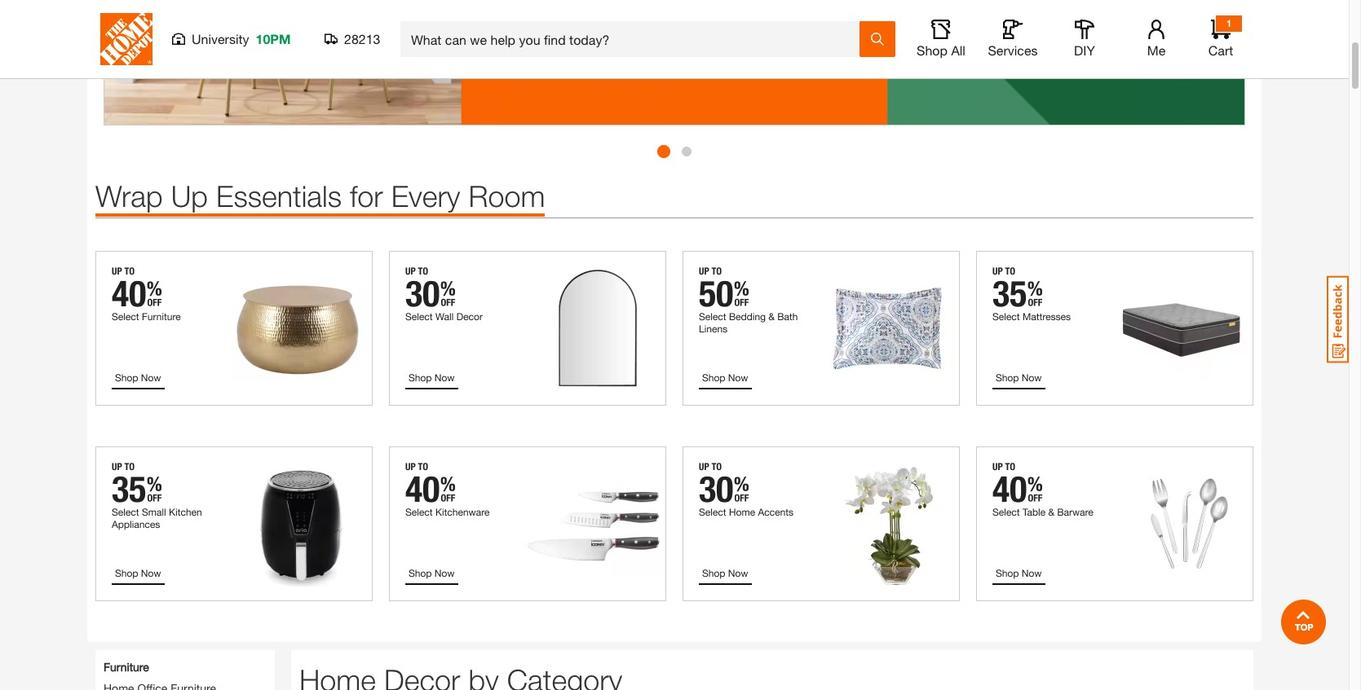 Task type: locate. For each thing, give the bounding box(es) containing it.
up to 35% off image
[[104, 0, 1246, 126]]

shop
[[917, 42, 948, 58]]

furniture
[[104, 661, 149, 675]]

1
[[1227, 17, 1232, 29]]

up to 40% off tableware and bar image
[[976, 447, 1254, 602]]

cart
[[1209, 42, 1234, 58]]

shop all button
[[915, 20, 967, 59]]

cart 1
[[1209, 17, 1234, 58]]

diy
[[1074, 42, 1095, 58]]

the home depot logo image
[[100, 13, 153, 65]]

up
[[171, 179, 208, 214]]

services
[[988, 42, 1038, 58]]

up to 30% off select wall decor image
[[389, 251, 666, 406]]

up to 50% off select bedding & bath linens image
[[683, 251, 960, 406]]

services button
[[987, 20, 1039, 59]]

up to 40% off select kitchenware image
[[389, 447, 666, 602]]

essentials
[[216, 179, 342, 214]]

shop all
[[917, 42, 966, 58]]

university 10pm
[[192, 31, 291, 46]]

up to 40% off select furniture image
[[95, 251, 373, 406]]



Task type: describe. For each thing, give the bounding box(es) containing it.
wrap
[[95, 179, 163, 214]]

up to 30% off select home accents image
[[683, 447, 960, 602]]

room
[[469, 179, 545, 214]]

up to 35% off select kitchen appliances image
[[95, 447, 373, 602]]

up to 35% off select mattresses image
[[976, 251, 1254, 406]]

me
[[1148, 42, 1166, 58]]

all
[[952, 42, 966, 58]]

10pm
[[256, 31, 291, 46]]

diy button
[[1059, 20, 1111, 59]]

for
[[350, 179, 383, 214]]

me button
[[1131, 20, 1183, 59]]

university
[[192, 31, 249, 46]]

28213 button
[[325, 31, 381, 47]]

wrap up essentials for every room
[[95, 179, 545, 214]]

What can we help you find today? search field
[[411, 22, 859, 56]]

28213
[[344, 31, 381, 46]]

every
[[391, 179, 460, 214]]

feedback link image
[[1327, 276, 1349, 364]]

furniture link
[[104, 659, 149, 676]]



Task type: vqa. For each thing, say whether or not it's contained in the screenshot.
you
no



